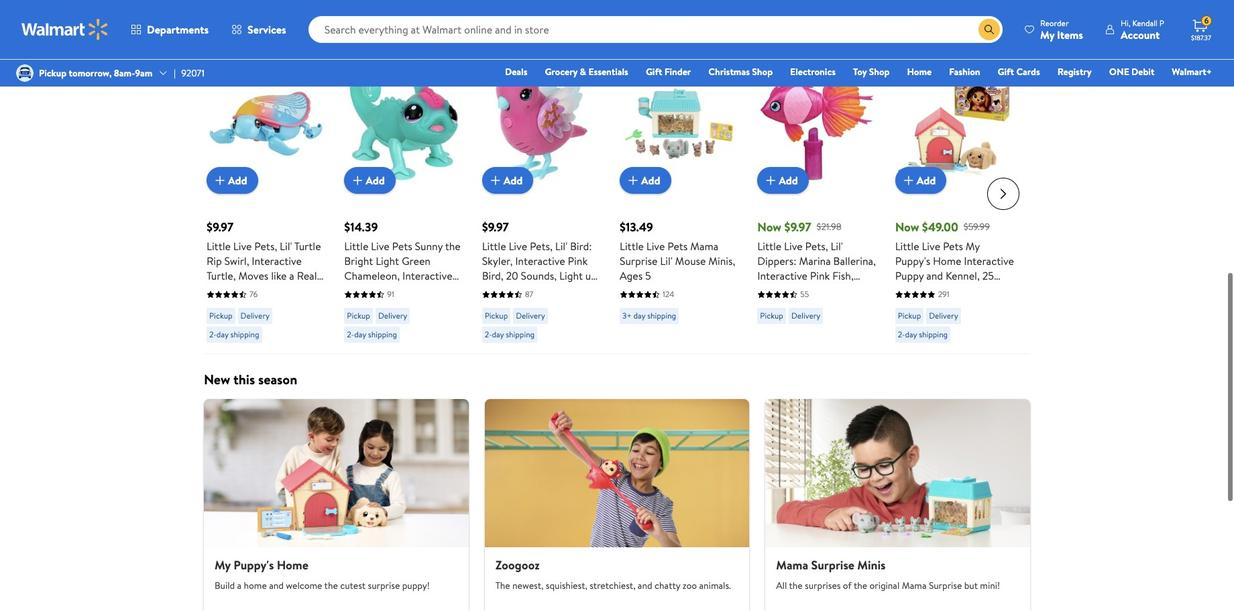 Task type: describe. For each thing, give the bounding box(es) containing it.
ballerina,
[[833, 254, 876, 268]]

add button for $13.49 little live pets mama surprise lil' mouse minis, ages 5
[[620, 167, 671, 194]]

best for now $9.97 $21.98 little live pets, lil' dippers: marina ballerina, interactive pink fish, ages 5
[[763, 45, 778, 56]]

6 $187.37
[[1191, 15, 1211, 42]]

$14.39 little live pets sunny the bright light green chameleon, interactive 30  sounds & emotions, ages 5
[[344, 219, 461, 313]]

home inside the home link
[[907, 65, 932, 78]]

my inside 'my puppy's home build a home and welcome the cutest surprise puppy!'
[[215, 557, 231, 574]]

add button for $14.39 little live pets sunny the bright light green chameleon, interactive 30  sounds & emotions, ages 5
[[344, 167, 396, 194]]

hi,
[[1121, 17, 1130, 29]]

my puppy's home list item
[[196, 399, 477, 611]]

home inside now $49.00 $59.99 little live pets my puppy's home interactive puppy and kennel, 25 sounds and reactions, ages 5
[[933, 254, 961, 268]]

little inside now $9.97 $21.98 little live pets, lil' dippers: marina ballerina, interactive pink fish, ages 5
[[757, 239, 782, 254]]

add for $14.39 little live pets sunny the bright light green chameleon, interactive 30  sounds & emotions, ages 5
[[366, 173, 385, 188]]

little for $13.49 little live pets mama surprise lil' mouse minis, ages 5
[[620, 239, 644, 254]]

add for $9.97 little live pets, lil' turtle rip swirl, interactive turtle, moves like a real turtle, ages 4
[[228, 173, 247, 188]]

little live pets my puppy's home interactive puppy and kennel, 25  sounds and reactions, ages 5 image
[[895, 64, 1014, 183]]

rip
[[207, 254, 222, 268]]

best seller for now $9.97 $21.98 little live pets, lil' dippers: marina ballerina, interactive pink fish, ages 5
[[763, 45, 799, 56]]

gift cards link
[[992, 64, 1046, 79]]

this
[[233, 370, 255, 388]]

welcome
[[286, 579, 322, 592]]

deals link
[[499, 64, 533, 79]]

little for $14.39 little live pets sunny the bright light green chameleon, interactive 30  sounds & emotions, ages 5
[[344, 239, 368, 254]]

home inside 'my puppy's home build a home and welcome the cutest surprise puppy!'
[[277, 557, 308, 574]]

ages inside $9.97 little live pets, lil' turtle rip swirl, interactive turtle, moves like a real turtle, ages 4
[[238, 283, 261, 298]]

now $49.00 $59.99 little live pets my puppy's home interactive puppy and kennel, 25 sounds and reactions, ages 5
[[895, 219, 1014, 313]]

live for $13.49 little live pets mama surprise lil' mouse minis, ages 5
[[646, 239, 665, 254]]

mama surprise minis list item
[[757, 399, 1038, 611]]

and inside 'my puppy's home build a home and welcome the cutest surprise puppy!'
[[269, 579, 284, 592]]

3+
[[622, 310, 632, 321]]

2-day shipping for now $49.00 $59.99 little live pets my puppy's home interactive puppy and kennel, 25 sounds and reactions, ages 5
[[898, 329, 948, 340]]

30
[[344, 283, 357, 298]]

shipping down 124
[[647, 310, 676, 321]]

$9.97 for $9.97 little live pets, lil' turtle rip swirl, interactive turtle, moves like a real turtle, ages 4
[[207, 219, 233, 235]]

dippers:
[[757, 254, 796, 268]]

squishiest,
[[546, 579, 587, 592]]

pickup for $9.97 little live pets, lil' bird: skyler, interactive pink bird, 20  sounds, light up wings, ages 5
[[485, 310, 508, 321]]

gift for gift cards
[[998, 65, 1014, 78]]

gift cards
[[998, 65, 1040, 78]]

delivery for $14.39 little live pets sunny the bright light green chameleon, interactive 30  sounds & emotions, ages 5
[[378, 310, 407, 321]]

5 inside $9.97 little live pets, lil' bird: skyler, interactive pink bird, 20  sounds, light up wings, ages 5
[[541, 283, 547, 298]]

fashion
[[949, 65, 980, 78]]

next slide for product carousel list image
[[987, 178, 1019, 210]]

interactive inside $9.97 little live pets, lil' turtle rip swirl, interactive turtle, moves like a real turtle, ages 4
[[252, 254, 302, 268]]

mouse
[[675, 254, 706, 268]]

now for now $9.97
[[757, 219, 781, 235]]

emotions,
[[405, 283, 451, 298]]

my inside now $49.00 $59.99 little live pets my puppy's home interactive puppy and kennel, 25 sounds and reactions, ages 5
[[966, 239, 980, 254]]

5 inside $13.49 little live pets mama surprise lil' mouse minis, ages 5
[[645, 268, 651, 283]]

best seller for $9.97 little live pets, lil' bird: skyler, interactive pink bird, 20  sounds, light up wings, ages 5
[[487, 45, 523, 56]]

one
[[1109, 65, 1129, 78]]

home
[[244, 579, 267, 592]]

grocery & essentials
[[545, 65, 628, 78]]

product group containing $14.39
[[344, 37, 463, 348]]

minis
[[857, 557, 886, 574]]

walmart+
[[1172, 65, 1212, 78]]

best seller for now $49.00 $59.99 little live pets my puppy's home interactive puppy and kennel, 25 sounds and reactions, ages 5
[[901, 45, 937, 56]]

55
[[800, 288, 809, 300]]

original
[[870, 579, 900, 592]]

items
[[1057, 27, 1083, 42]]

services
[[248, 22, 286, 37]]

add to cart image for $9.97
[[763, 172, 779, 189]]

the right the all
[[789, 579, 803, 592]]

$9.97 little live pets, lil' bird: skyler, interactive pink bird, 20  sounds, light up wings, ages 5
[[482, 219, 597, 298]]

product group containing now $49.00
[[895, 37, 1014, 348]]

p
[[1160, 17, 1164, 29]]

lil' inside $9.97 little live pets, lil' bird: skyler, interactive pink bird, 20  sounds, light up wings, ages 5
[[555, 239, 568, 254]]

ages inside $9.97 little live pets, lil' bird: skyler, interactive pink bird, 20  sounds, light up wings, ages 5
[[515, 283, 538, 298]]

2 horizontal spatial mama
[[902, 579, 927, 592]]

season
[[258, 370, 297, 388]]

the inside 'my puppy's home build a home and welcome the cutest surprise puppy!'
[[324, 579, 338, 592]]

gift finder link
[[640, 64, 697, 79]]

departments button
[[119, 13, 220, 46]]

day for now $49.00 $59.99 little live pets my puppy's home interactive puppy and kennel, 25 sounds and reactions, ages 5
[[905, 329, 917, 340]]

2-day shipping for $9.97 little live pets, lil' turtle rip swirl, interactive turtle, moves like a real turtle, ages 4
[[209, 329, 259, 340]]

shop for christmas shop
[[752, 65, 773, 78]]

add button for now $49.00 $59.99 little live pets my puppy's home interactive puppy and kennel, 25 sounds and reactions, ages 5
[[895, 167, 946, 194]]

5 inside now $9.97 $21.98 little live pets, lil' dippers: marina ballerina, interactive pink fish, ages 5
[[783, 283, 789, 298]]

Search search field
[[308, 16, 1003, 43]]

lil' inside $13.49 little live pets mama surprise lil' mouse minis, ages 5
[[660, 254, 673, 268]]

sounds inside now $49.00 $59.99 little live pets my puppy's home interactive puppy and kennel, 25 sounds and reactions, ages 5
[[895, 283, 929, 298]]

my inside reorder my items
[[1040, 27, 1054, 42]]

| 92071
[[174, 66, 205, 80]]

toy shop
[[853, 65, 890, 78]]

day for $9.97 little live pets, lil' turtle rip swirl, interactive turtle, moves like a real turtle, ages 4
[[217, 329, 228, 340]]

pickup tomorrow, 8am-9am
[[39, 66, 152, 80]]

& inside the $14.39 little live pets sunny the bright light green chameleon, interactive 30  sounds & emotions, ages 5
[[395, 283, 402, 298]]

Walmart Site-Wide search field
[[308, 16, 1003, 43]]

2- for $9.97 little live pets, lil' bird: skyler, interactive pink bird, 20  sounds, light up wings, ages 5
[[485, 329, 492, 340]]

$13.49 little live pets mama surprise lil' mouse minis, ages 5
[[620, 219, 735, 283]]

swirl,
[[224, 254, 249, 268]]

real
[[297, 268, 317, 283]]

2- for now $49.00 $59.99 little live pets my puppy's home interactive puppy and kennel, 25 sounds and reactions, ages 5
[[898, 329, 905, 340]]

little live pets, lil' turtle rip swirl, interactive turtle, moves like a real turtle, ages 4 image
[[207, 64, 326, 183]]

new this season
[[204, 370, 297, 388]]

3 product group from the left
[[482, 37, 601, 348]]

zoogooz the newest, squishiest, stretchiest, and chatty zoo animals.
[[495, 557, 731, 592]]

add for $9.97 little live pets, lil' bird: skyler, interactive pink bird, 20  sounds, light up wings, ages 5
[[503, 173, 523, 188]]

stretchiest,
[[590, 579, 635, 592]]

tomorrow,
[[69, 66, 112, 80]]

seller for $9.97 little live pets, lil' turtle rip swirl, interactive turtle, moves like a real turtle, ages 4
[[229, 45, 248, 56]]

delivery for now $9.97 $21.98 little live pets, lil' dippers: marina ballerina, interactive pink fish, ages 5
[[791, 310, 820, 321]]

mini!
[[980, 579, 1000, 592]]

and up 291
[[926, 268, 943, 283]]

delivery for $9.97 little live pets, lil' turtle rip swirl, interactive turtle, moves like a real turtle, ages 4
[[240, 310, 270, 321]]

marina
[[799, 254, 831, 268]]

the inside the $14.39 little live pets sunny the bright light green chameleon, interactive 30  sounds & emotions, ages 5
[[445, 239, 461, 254]]

seller for now $9.97 $21.98 little live pets, lil' dippers: marina ballerina, interactive pink fish, ages 5
[[780, 45, 799, 56]]

cutest
[[340, 579, 366, 592]]

shipping for $9.97 little live pets, lil' bird: skyler, interactive pink bird, 20  sounds, light up wings, ages 5
[[506, 329, 535, 340]]

reorder my items
[[1040, 17, 1083, 42]]

1 turtle, from the top
[[207, 268, 236, 283]]

add to favorites list, little live pets mama surprise lil' mouse minis, ages 5 image
[[717, 70, 733, 86]]

interactive inside $9.97 little live pets, lil' bird: skyler, interactive pink bird, 20  sounds, light up wings, ages 5
[[515, 254, 565, 268]]

product group containing now $9.97
[[757, 37, 876, 348]]

add to cart image for $49.00
[[901, 172, 917, 189]]

fashion link
[[943, 64, 986, 79]]

little live pets, lil' dippers: marina ballerina, interactive pink fish, ages 5 image
[[757, 64, 876, 183]]

puppy's inside now $49.00 $59.99 little live pets my puppy's home interactive puppy and kennel, 25 sounds and reactions, ages 5
[[895, 254, 930, 268]]

91
[[387, 288, 394, 300]]

skyler,
[[482, 254, 513, 268]]

little for $9.97 little live pets, lil' turtle rip swirl, interactive turtle, moves like a real turtle, ages 4
[[207, 239, 231, 254]]

departments
[[147, 22, 209, 37]]

seller for $9.97 little live pets, lil' bird: skyler, interactive pink bird, 20  sounds, light up wings, ages 5
[[505, 45, 523, 56]]

surprise inside $13.49 little live pets mama surprise lil' mouse minis, ages 5
[[620, 254, 658, 268]]

9am
[[135, 66, 152, 80]]

1 vertical spatial mama
[[776, 557, 808, 574]]

$21.98
[[817, 220, 841, 233]]

toy shop link
[[847, 64, 896, 79]]

add button for $9.97 little live pets, lil' bird: skyler, interactive pink bird, 20  sounds, light up wings, ages 5
[[482, 167, 533, 194]]

pets for $14.39
[[392, 239, 412, 254]]

interactive inside now $49.00 $59.99 little live pets my puppy's home interactive puppy and kennel, 25 sounds and reactions, ages 5
[[964, 254, 1014, 268]]

electronics
[[790, 65, 836, 78]]

add to favorites list, little live pets, lil' turtle rip swirl, interactive turtle, moves like a real turtle, ages 4 image
[[304, 70, 320, 86]]

newest,
[[512, 579, 544, 592]]

essentials
[[588, 65, 628, 78]]

124
[[663, 288, 674, 300]]

best for $9.97 little live pets, lil' bird: skyler, interactive pink bird, 20  sounds, light up wings, ages 5
[[487, 45, 503, 56]]

92071
[[181, 66, 205, 80]]

sunny
[[415, 239, 443, 254]]

registry
[[1057, 65, 1092, 78]]

seller for $14.39 little live pets sunny the bright light green chameleon, interactive 30  sounds & emotions, ages 5
[[367, 45, 386, 56]]

shipping for now $49.00 $59.99 little live pets my puppy's home interactive puppy and kennel, 25 sounds and reactions, ages 5
[[919, 329, 948, 340]]

add to cart image for little
[[212, 172, 228, 189]]

but
[[964, 579, 978, 592]]

$9.97 for $9.97 little live pets, lil' bird: skyler, interactive pink bird, 20  sounds, light up wings, ages 5
[[482, 219, 509, 235]]

0 vertical spatial &
[[580, 65, 586, 78]]

reactions,
[[950, 283, 998, 298]]

zoogooz list item
[[477, 399, 757, 611]]

6
[[1204, 15, 1209, 26]]

light inside $9.97 little live pets, lil' bird: skyler, interactive pink bird, 20  sounds, light up wings, ages 5
[[559, 268, 583, 283]]

live inside now $49.00 $59.99 little live pets my puppy's home interactive puppy and kennel, 25 sounds and reactions, ages 5
[[922, 239, 940, 254]]

finder
[[664, 65, 691, 78]]

add to cart image for $14.39
[[350, 172, 366, 189]]

pickup for now $9.97 $21.98 little live pets, lil' dippers: marina ballerina, interactive pink fish, ages 5
[[760, 310, 783, 321]]

zoo
[[683, 579, 697, 592]]

add for now $49.00 $59.99 little live pets my puppy's home interactive puppy and kennel, 25 sounds and reactions, ages 5
[[917, 173, 936, 188]]

now for now $49.00
[[895, 219, 919, 235]]

shop for toy shop
[[869, 65, 890, 78]]

25
[[982, 268, 994, 283]]

best for $14.39 little live pets sunny the bright light green chameleon, interactive 30  sounds & emotions, ages 5
[[350, 45, 365, 56]]



Task type: locate. For each thing, give the bounding box(es) containing it.
ages right up
[[620, 268, 643, 283]]

interactive up 87
[[515, 254, 565, 268]]

4 2-day shipping from the left
[[898, 329, 948, 340]]

now $9.97 $21.98 little live pets, lil' dippers: marina ballerina, interactive pink fish, ages 5
[[757, 219, 876, 298]]

live inside $9.97 little live pets, lil' turtle rip swirl, interactive turtle, moves like a real turtle, ages 4
[[233, 239, 252, 254]]

1 seller from the left
[[229, 45, 248, 56]]

pets inside $13.49 little live pets mama surprise lil' mouse minis, ages 5
[[667, 239, 688, 254]]

best for now $49.00 $59.99 little live pets my puppy's home interactive puppy and kennel, 25 sounds and reactions, ages 5
[[901, 45, 916, 56]]

my
[[1040, 27, 1054, 42], [966, 239, 980, 254], [215, 557, 231, 574]]

gift for gift finder
[[646, 65, 662, 78]]

5 seller from the left
[[780, 45, 799, 56]]

1 horizontal spatial mama
[[776, 557, 808, 574]]

green
[[402, 254, 431, 268]]

2 vertical spatial mama
[[902, 579, 927, 592]]

1 horizontal spatial a
[[289, 268, 294, 283]]

pickup down dippers:
[[760, 310, 783, 321]]

2 sounds from the left
[[895, 283, 929, 298]]

4 delivery from the left
[[791, 310, 820, 321]]

now inside now $9.97 $21.98 little live pets, lil' dippers: marina ballerina, interactive pink fish, ages 5
[[757, 219, 781, 235]]

ages left 4
[[238, 283, 261, 298]]

zoogooz
[[495, 557, 540, 574]]

live for shop little live pets
[[271, 12, 294, 30]]

2 horizontal spatial add to cart image
[[901, 172, 917, 189]]

1 horizontal spatial add to cart image
[[487, 172, 503, 189]]

pickup for $14.39 little live pets sunny the bright light green chameleon, interactive 30  sounds & emotions, ages 5
[[347, 310, 370, 321]]

reorder
[[1040, 17, 1069, 29]]

best seller
[[212, 45, 248, 56], [350, 45, 386, 56], [487, 45, 523, 56], [625, 45, 661, 56], [763, 45, 799, 56], [901, 45, 937, 56]]

shop right toy
[[869, 65, 890, 78]]

3 $9.97 from the left
[[784, 219, 811, 235]]

3 add to cart image from the left
[[901, 172, 917, 189]]

2- down 30
[[347, 329, 354, 340]]

shipping for $14.39 little live pets sunny the bright light green chameleon, interactive 30  sounds & emotions, ages 5
[[368, 329, 397, 340]]

turtle, down rip
[[207, 283, 236, 298]]

delivery down 55
[[791, 310, 820, 321]]

chameleon,
[[344, 268, 400, 283]]

0 vertical spatial home
[[907, 65, 932, 78]]

2 vertical spatial my
[[215, 557, 231, 574]]

0 vertical spatial a
[[289, 268, 294, 283]]

delivery for $9.97 little live pets, lil' bird: skyler, interactive pink bird, 20  sounds, light up wings, ages 5
[[516, 310, 545, 321]]

day down "puppy"
[[905, 329, 917, 340]]

sounds
[[359, 283, 392, 298], [895, 283, 929, 298]]

live for $9.97 little live pets, lil' turtle rip swirl, interactive turtle, moves like a real turtle, ages 4
[[233, 239, 252, 254]]

& right grocery
[[580, 65, 586, 78]]

1 vertical spatial surprise
[[811, 557, 854, 574]]

account
[[1121, 27, 1160, 42]]

up
[[585, 268, 597, 283]]

sounds left 291
[[895, 283, 929, 298]]

4 best seller from the left
[[625, 45, 661, 56]]

walmart image
[[21, 19, 109, 40]]

5 left 291
[[921, 298, 926, 313]]

pets inside now $49.00 $59.99 little live pets my puppy's home interactive puppy and kennel, 25 sounds and reactions, ages 5
[[943, 239, 963, 254]]

home up the welcome
[[277, 557, 308, 574]]

20
[[506, 268, 518, 283]]

0 horizontal spatial shop
[[204, 12, 233, 30]]

&
[[580, 65, 586, 78], [395, 283, 402, 298]]

& right 91
[[395, 283, 402, 298]]

pets for $13.49
[[667, 239, 688, 254]]

lil' left turtle
[[280, 239, 292, 254]]

0 horizontal spatial pink
[[568, 254, 588, 268]]

1 vertical spatial puppy's
[[234, 557, 274, 574]]

the
[[495, 579, 510, 592]]

2 horizontal spatial shop
[[869, 65, 890, 78]]

add button
[[207, 167, 258, 194], [344, 167, 396, 194], [482, 167, 533, 194], [620, 167, 671, 194], [757, 167, 809, 194], [895, 167, 946, 194]]

pink right the sounds, at left
[[568, 254, 588, 268]]

1 best from the left
[[212, 45, 227, 56]]

5 best seller from the left
[[763, 45, 799, 56]]

$9.97
[[207, 219, 233, 235], [482, 219, 509, 235], [784, 219, 811, 235]]

best for $9.97 little live pets, lil' turtle rip swirl, interactive turtle, moves like a real turtle, ages 4
[[212, 45, 227, 56]]

light
[[376, 254, 399, 268], [559, 268, 583, 283]]

$9.97 inside $9.97 little live pets, lil' bird: skyler, interactive pink bird, 20  sounds, light up wings, ages 5
[[482, 219, 509, 235]]

1 vertical spatial my
[[966, 239, 980, 254]]

day
[[633, 310, 645, 321], [217, 329, 228, 340], [354, 329, 366, 340], [492, 329, 504, 340], [905, 329, 917, 340]]

delivery down 87
[[516, 310, 545, 321]]

5 left 91
[[370, 298, 376, 313]]

pets, inside $9.97 little live pets, lil' bird: skyler, interactive pink bird, 20  sounds, light up wings, ages 5
[[530, 239, 553, 254]]

lil' left mouse
[[660, 254, 673, 268]]

2-day shipping down 76
[[209, 329, 259, 340]]

grocery
[[545, 65, 578, 78]]

live for $14.39 little live pets sunny the bright light green chameleon, interactive 30  sounds & emotions, ages 5
[[371, 239, 390, 254]]

8am-
[[114, 66, 135, 80]]

ages inside now $49.00 $59.99 little live pets my puppy's home interactive puppy and kennel, 25 sounds and reactions, ages 5
[[895, 298, 918, 313]]

shop
[[204, 12, 233, 30], [752, 65, 773, 78], [869, 65, 890, 78]]

search icon image
[[984, 24, 995, 35]]

add to favorites list, little live pets, lil' dippers: marina ballerina, interactive pink fish, ages 5 image
[[855, 70, 871, 86]]

now up dippers:
[[757, 219, 781, 235]]

0 vertical spatial mama
[[690, 239, 719, 254]]

little for shop little live pets
[[237, 12, 267, 30]]

product group
[[207, 37, 326, 348], [344, 37, 463, 348], [482, 37, 601, 348], [620, 37, 739, 348], [757, 37, 876, 348], [895, 37, 1014, 348]]

product group containing $13.49
[[620, 37, 739, 348]]

0 horizontal spatial surprise
[[620, 254, 658, 268]]

delivery
[[240, 310, 270, 321], [378, 310, 407, 321], [516, 310, 545, 321], [791, 310, 820, 321], [929, 310, 958, 321]]

5 add button from the left
[[757, 167, 809, 194]]

puppy's inside 'my puppy's home build a home and welcome the cutest surprise puppy!'
[[234, 557, 274, 574]]

2 2-day shipping from the left
[[347, 329, 397, 340]]

3 add from the left
[[503, 173, 523, 188]]

seller for now $49.00 $59.99 little live pets my puppy's home interactive puppy and kennel, 25 sounds and reactions, ages 5
[[918, 45, 937, 56]]

day down wings,
[[492, 329, 504, 340]]

$49.00
[[922, 219, 958, 235]]

1 sounds from the left
[[359, 283, 392, 298]]

0 horizontal spatial now
[[757, 219, 781, 235]]

little live pets sunny the bright light green chameleon, interactive 30  sounds & emotions, ages 5 image
[[344, 64, 463, 183]]

sounds,
[[521, 268, 557, 283]]

3 2- from the left
[[485, 329, 492, 340]]

1 horizontal spatial home
[[907, 65, 932, 78]]

add for now $9.97 $21.98 little live pets, lil' dippers: marina ballerina, interactive pink fish, ages 5
[[779, 173, 798, 188]]

day for $14.39 little live pets sunny the bright light green chameleon, interactive 30  sounds & emotions, ages 5
[[354, 329, 366, 340]]

5 up 3+ day shipping
[[645, 268, 651, 283]]

lil' left bird: at the top
[[555, 239, 568, 254]]

home up 291
[[933, 254, 961, 268]]

interactive up reactions,
[[964, 254, 1014, 268]]

0 horizontal spatial sounds
[[359, 283, 392, 298]]

1 best seller from the left
[[212, 45, 248, 56]]

day down 30
[[354, 329, 366, 340]]

2-
[[209, 329, 217, 340], [347, 329, 354, 340], [485, 329, 492, 340], [898, 329, 905, 340]]

gift left finder
[[646, 65, 662, 78]]

delivery down 76
[[240, 310, 270, 321]]

christmas shop link
[[702, 64, 779, 79]]

light left up
[[559, 268, 583, 283]]

shipping down 291
[[919, 329, 948, 340]]

1 horizontal spatial gift
[[998, 65, 1014, 78]]

4 add from the left
[[641, 173, 660, 188]]

4 2- from the left
[[898, 329, 905, 340]]

bright
[[344, 254, 373, 268]]

cards
[[1016, 65, 1040, 78]]

day right 3+
[[633, 310, 645, 321]]

a inside 'my puppy's home build a home and welcome the cutest surprise puppy!'
[[237, 579, 242, 592]]

the right sunny
[[445, 239, 461, 254]]

pets, inside now $9.97 $21.98 little live pets, lil' dippers: marina ballerina, interactive pink fish, ages 5
[[805, 239, 828, 254]]

2-day shipping down 87
[[485, 329, 535, 340]]

my left items
[[1040, 27, 1054, 42]]

0 horizontal spatial puppy's
[[234, 557, 274, 574]]

$9.97 inside now $9.97 $21.98 little live pets, lil' dippers: marina ballerina, interactive pink fish, ages 5
[[784, 219, 811, 235]]

1 horizontal spatial &
[[580, 65, 586, 78]]

and left chatty
[[638, 579, 652, 592]]

pink left fish,
[[810, 268, 830, 283]]

1 horizontal spatial pets,
[[530, 239, 553, 254]]

electronics link
[[784, 64, 842, 79]]

little inside now $49.00 $59.99 little live pets my puppy's home interactive puppy and kennel, 25 sounds and reactions, ages 5
[[895, 239, 919, 254]]

best for $13.49 little live pets mama surprise lil' mouse minis, ages 5
[[625, 45, 641, 56]]

pickup
[[39, 66, 67, 80], [209, 310, 232, 321], [347, 310, 370, 321], [485, 310, 508, 321], [760, 310, 783, 321], [898, 310, 921, 321]]

1 vertical spatial a
[[237, 579, 242, 592]]

add to cart image for $9.97
[[487, 172, 503, 189]]

shipping for $9.97 little live pets, lil' turtle rip swirl, interactive turtle, moves like a real turtle, ages 4
[[230, 329, 259, 340]]

5 delivery from the left
[[929, 310, 958, 321]]

bird,
[[482, 268, 503, 283]]

live inside $13.49 little live pets mama surprise lil' mouse minis, ages 5
[[646, 239, 665, 254]]

sounds inside the $14.39 little live pets sunny the bright light green chameleon, interactive 30  sounds & emotions, ages 5
[[359, 283, 392, 298]]

day for $9.97 little live pets, lil' bird: skyler, interactive pink bird, 20  sounds, light up wings, ages 5
[[492, 329, 504, 340]]

$9.97 left $21.98
[[784, 219, 811, 235]]

0 horizontal spatial pets,
[[254, 239, 277, 254]]

a inside $9.97 little live pets, lil' turtle rip swirl, interactive turtle, moves like a real turtle, ages 4
[[289, 268, 294, 283]]

add to favorites list, little live pets sunny the bright light green chameleon, interactive 30  sounds & emotions, ages 5 image
[[442, 70, 458, 86]]

2 horizontal spatial home
[[933, 254, 961, 268]]

2 add from the left
[[366, 173, 385, 188]]

4
[[264, 283, 270, 298]]

add to cart image
[[212, 172, 228, 189], [763, 172, 779, 189], [901, 172, 917, 189]]

pets, for $9.97 little live pets, lil' turtle rip swirl, interactive turtle, moves like a real turtle, ages 4
[[254, 239, 277, 254]]

pickup down wings,
[[485, 310, 508, 321]]

little for $9.97 little live pets, lil' bird: skyler, interactive pink bird, 20  sounds, light up wings, ages 5
[[482, 239, 506, 254]]

0 horizontal spatial a
[[237, 579, 242, 592]]

$9.97 up the skyler, in the left top of the page
[[482, 219, 509, 235]]

pets, up the moves
[[254, 239, 277, 254]]

0 horizontal spatial &
[[395, 283, 402, 298]]

6 product group from the left
[[895, 37, 1014, 348]]

the right of
[[854, 579, 867, 592]]

2 $9.97 from the left
[[482, 219, 509, 235]]

now inside now $49.00 $59.99 little live pets my puppy's home interactive puppy and kennel, 25 sounds and reactions, ages 5
[[895, 219, 919, 235]]

2-day shipping down 91
[[347, 329, 397, 340]]

2 vertical spatial surprise
[[929, 579, 962, 592]]

and inside zoogooz the newest, squishiest, stretchiest, and chatty zoo animals.
[[638, 579, 652, 592]]

shipping down 76
[[230, 329, 259, 340]]

turtle, left the moves
[[207, 268, 236, 283]]

2- up new
[[209, 329, 217, 340]]

gift
[[646, 65, 662, 78], [998, 65, 1014, 78]]

pets, up the sounds, at left
[[530, 239, 553, 254]]

0 horizontal spatial light
[[376, 254, 399, 268]]

add to favorites list, little live pets my puppy's home interactive puppy and kennel, 25  sounds and reactions, ages 5 image
[[993, 70, 1009, 86]]

ages inside now $9.97 $21.98 little live pets, lil' dippers: marina ballerina, interactive pink fish, ages 5
[[757, 283, 780, 298]]

shop left services
[[204, 12, 233, 30]]

5 left 55
[[783, 283, 789, 298]]

1 product group from the left
[[207, 37, 326, 348]]

delivery down 291
[[929, 310, 958, 321]]

the left cutest
[[324, 579, 338, 592]]

best seller for $9.97 little live pets, lil' turtle rip swirl, interactive turtle, moves like a real turtle, ages 4
[[212, 45, 248, 56]]

1 now from the left
[[757, 219, 781, 235]]

pets left sunny
[[392, 239, 412, 254]]

1 $9.97 from the left
[[207, 219, 233, 235]]

the
[[445, 239, 461, 254], [324, 579, 338, 592], [789, 579, 803, 592], [854, 579, 867, 592]]

1 2- from the left
[[209, 329, 217, 340]]

and right "puppy"
[[931, 283, 948, 298]]

2 now from the left
[[895, 219, 919, 235]]

pets, down $21.98
[[805, 239, 828, 254]]

1 add to cart image from the left
[[212, 172, 228, 189]]

add to cart image
[[350, 172, 366, 189], [487, 172, 503, 189], [625, 172, 641, 189]]

0 horizontal spatial $9.97
[[207, 219, 233, 235]]

2 product group from the left
[[344, 37, 463, 348]]

interactive up 55
[[757, 268, 807, 283]]

3 2-day shipping from the left
[[485, 329, 535, 340]]

1 horizontal spatial light
[[559, 268, 583, 283]]

surprise
[[368, 579, 400, 592]]

3 pets, from the left
[[805, 239, 828, 254]]

2-day shipping for $9.97 little live pets, lil' bird: skyler, interactive pink bird, 20  sounds, light up wings, ages 5
[[485, 329, 535, 340]]

new
[[204, 370, 230, 388]]

home
[[907, 65, 932, 78], [933, 254, 961, 268], [277, 557, 308, 574]]

1 horizontal spatial now
[[895, 219, 919, 235]]

of
[[843, 579, 852, 592]]

1 add button from the left
[[207, 167, 258, 194]]

pets for shop
[[297, 12, 322, 30]]

1 2-day shipping from the left
[[209, 329, 259, 340]]

pickup down "puppy"
[[898, 310, 921, 321]]

shipping down 87
[[506, 329, 535, 340]]

pink inside now $9.97 $21.98 little live pets, lil' dippers: marina ballerina, interactive pink fish, ages 5
[[810, 268, 830, 283]]

1 gift from the left
[[646, 65, 662, 78]]

sounds right 30
[[359, 283, 392, 298]]

5 product group from the left
[[757, 37, 876, 348]]

0 vertical spatial puppy's
[[895, 254, 930, 268]]

3 add button from the left
[[482, 167, 533, 194]]

1 pets, from the left
[[254, 239, 277, 254]]

gift left cards at the right top of the page
[[998, 65, 1014, 78]]

pickup down rip
[[209, 310, 232, 321]]

bird:
[[570, 239, 592, 254]]

0 vertical spatial surprise
[[620, 254, 658, 268]]

3+ day shipping
[[622, 310, 676, 321]]

0 horizontal spatial mama
[[690, 239, 719, 254]]

6 best seller from the left
[[901, 45, 937, 56]]

3 best from the left
[[487, 45, 503, 56]]

lil' inside $9.97 little live pets, lil' turtle rip swirl, interactive turtle, moves like a real turtle, ages 4
[[280, 239, 292, 254]]

seller for $13.49 little live pets mama surprise lil' mouse minis, ages 5
[[643, 45, 661, 56]]

0 horizontal spatial my
[[215, 557, 231, 574]]

1 vertical spatial &
[[395, 283, 402, 298]]

live inside $9.97 little live pets, lil' bird: skyler, interactive pink bird, 20  sounds, light up wings, ages 5
[[509, 239, 527, 254]]

1 horizontal spatial sounds
[[895, 283, 929, 298]]

2 horizontal spatial pets,
[[805, 239, 828, 254]]

puppy's down $49.00
[[895, 254, 930, 268]]

2- for $14.39 little live pets sunny the bright light green chameleon, interactive 30  sounds & emotions, ages 5
[[347, 329, 354, 340]]

day up new
[[217, 329, 228, 340]]

2 add button from the left
[[344, 167, 396, 194]]

pink inside $9.97 little live pets, lil' bird: skyler, interactive pink bird, 20  sounds, light up wings, ages 5
[[568, 254, 588, 268]]

1 delivery from the left
[[240, 310, 270, 321]]

1 horizontal spatial add to cart image
[[763, 172, 779, 189]]

turtle,
[[207, 268, 236, 283], [207, 283, 236, 298]]

2 seller from the left
[[367, 45, 386, 56]]

pets inside the $14.39 little live pets sunny the bright light green chameleon, interactive 30  sounds & emotions, ages 5
[[392, 239, 412, 254]]

pickup down 30
[[347, 310, 370, 321]]

2 2- from the left
[[347, 329, 354, 340]]

ages inside the $14.39 little live pets sunny the bright light green chameleon, interactive 30  sounds & emotions, ages 5
[[344, 298, 367, 313]]

4 seller from the left
[[643, 45, 661, 56]]

mama inside $13.49 little live pets mama surprise lil' mouse minis, ages 5
[[690, 239, 719, 254]]

2 horizontal spatial surprise
[[929, 579, 962, 592]]

fish,
[[832, 268, 854, 283]]

2-day shipping down 291
[[898, 329, 948, 340]]

3 seller from the left
[[505, 45, 523, 56]]

6 add button from the left
[[895, 167, 946, 194]]

minis,
[[708, 254, 735, 268]]

like
[[271, 268, 287, 283]]

2 vertical spatial home
[[277, 557, 308, 574]]

best seller for $13.49 little live pets mama surprise lil' mouse minis, ages 5
[[625, 45, 661, 56]]

toy
[[853, 65, 867, 78]]

 image
[[16, 64, 34, 82]]

animals.
[[699, 579, 731, 592]]

light inside the $14.39 little live pets sunny the bright light green chameleon, interactive 30  sounds & emotions, ages 5
[[376, 254, 399, 268]]

1 horizontal spatial $9.97
[[482, 219, 509, 235]]

surprise down $13.49
[[620, 254, 658, 268]]

$13.49
[[620, 219, 653, 235]]

|
[[174, 66, 176, 80]]

little live pets, lil' bird: skyler, interactive pink bird, 20  sounds, light up wings, ages 5 image
[[482, 64, 601, 183]]

5 inside the $14.39 little live pets sunny the bright light green chameleon, interactive 30  sounds & emotions, ages 5
[[370, 298, 376, 313]]

best seller for $14.39 little live pets sunny the bright light green chameleon, interactive 30  sounds & emotions, ages 5
[[350, 45, 386, 56]]

and right home
[[269, 579, 284, 592]]

76
[[249, 288, 258, 300]]

moves
[[238, 268, 269, 283]]

2 horizontal spatial add to cart image
[[625, 172, 641, 189]]

a
[[289, 268, 294, 283], [237, 579, 242, 592]]

291
[[938, 288, 949, 300]]

1 horizontal spatial puppy's
[[895, 254, 930, 268]]

$9.97 up rip
[[207, 219, 233, 235]]

add to cart image for $13.49
[[625, 172, 641, 189]]

0 horizontal spatial add to cart image
[[350, 172, 366, 189]]

6 best from the left
[[901, 45, 916, 56]]

lil' down $21.98
[[831, 239, 843, 254]]

0 horizontal spatial gift
[[646, 65, 662, 78]]

2-day shipping
[[209, 329, 259, 340], [347, 329, 397, 340], [485, 329, 535, 340], [898, 329, 948, 340]]

add for $13.49 little live pets mama surprise lil' mouse minis, ages 5
[[641, 173, 660, 188]]

debit
[[1132, 65, 1154, 78]]

little inside the $14.39 little live pets sunny the bright light green chameleon, interactive 30  sounds & emotions, ages 5
[[344, 239, 368, 254]]

pickup for $9.97 little live pets, lil' turtle rip swirl, interactive turtle, moves like a real turtle, ages 4
[[209, 310, 232, 321]]

deals
[[505, 65, 527, 78]]

delivery for now $49.00 $59.99 little live pets my puppy's home interactive puppy and kennel, 25 sounds and reactions, ages 5
[[929, 310, 958, 321]]

interactive up 4
[[252, 254, 302, 268]]

ages right wings,
[[515, 283, 538, 298]]

list containing my puppy's home
[[196, 399, 1038, 611]]

interactive inside now $9.97 $21.98 little live pets, lil' dippers: marina ballerina, interactive pink fish, ages 5
[[757, 268, 807, 283]]

5 right 87
[[541, 283, 547, 298]]

little inside $9.97 little live pets, lil' turtle rip swirl, interactive turtle, moves like a real turtle, ages 4
[[207, 239, 231, 254]]

pets left minis,
[[667, 239, 688, 254]]

walmart+ link
[[1166, 64, 1218, 79]]

2 add to cart image from the left
[[487, 172, 503, 189]]

my up build
[[215, 557, 231, 574]]

puppy's up home
[[234, 557, 274, 574]]

shipping down 91
[[368, 329, 397, 340]]

0 vertical spatial my
[[1040, 27, 1054, 42]]

$59.99
[[964, 220, 990, 233]]

gift finder
[[646, 65, 691, 78]]

1 vertical spatial home
[[933, 254, 961, 268]]

2 delivery from the left
[[378, 310, 407, 321]]

pets, inside $9.97 little live pets, lil' turtle rip swirl, interactive turtle, moves like a real turtle, ages 4
[[254, 239, 277, 254]]

2-day shipping for $14.39 little live pets sunny the bright light green chameleon, interactive 30  sounds & emotions, ages 5
[[347, 329, 397, 340]]

interactive inside the $14.39 little live pets sunny the bright light green chameleon, interactive 30  sounds & emotions, ages 5
[[402, 268, 452, 283]]

lil' inside now $9.97 $21.98 little live pets, lil' dippers: marina ballerina, interactive pink fish, ages 5
[[831, 239, 843, 254]]

pets down $49.00
[[943, 239, 963, 254]]

87
[[525, 288, 533, 300]]

kennel,
[[946, 268, 980, 283]]

a right build
[[237, 579, 242, 592]]

5 add from the left
[[779, 173, 798, 188]]

2 add to cart image from the left
[[763, 172, 779, 189]]

little inside $9.97 little live pets, lil' bird: skyler, interactive pink bird, 20  sounds, light up wings, ages 5
[[482, 239, 506, 254]]

ages down the chameleon,
[[344, 298, 367, 313]]

ages down "puppy"
[[895, 298, 918, 313]]

live inside now $9.97 $21.98 little live pets, lil' dippers: marina ballerina, interactive pink fish, ages 5
[[784, 239, 803, 254]]

kendall
[[1132, 17, 1158, 29]]

1 horizontal spatial pink
[[810, 268, 830, 283]]

2- down wings,
[[485, 329, 492, 340]]

pets right services
[[297, 12, 322, 30]]

3 add to cart image from the left
[[625, 172, 641, 189]]

shipping
[[647, 310, 676, 321], [230, 329, 259, 340], [368, 329, 397, 340], [506, 329, 535, 340], [919, 329, 948, 340]]

1 horizontal spatial shop
[[752, 65, 773, 78]]

a right like on the left top of page
[[289, 268, 294, 283]]

0 horizontal spatial add to cart image
[[212, 172, 228, 189]]

pickup left tomorrow,
[[39, 66, 67, 80]]

5
[[645, 268, 651, 283], [541, 283, 547, 298], [783, 283, 789, 298], [370, 298, 376, 313], [921, 298, 926, 313]]

4 add button from the left
[[620, 167, 671, 194]]

and
[[926, 268, 943, 283], [931, 283, 948, 298], [269, 579, 284, 592], [638, 579, 652, 592]]

2- down "puppy"
[[898, 329, 905, 340]]

0 horizontal spatial home
[[277, 557, 308, 574]]

4 product group from the left
[[620, 37, 739, 348]]

surprise up surprises
[[811, 557, 854, 574]]

shop right christmas
[[752, 65, 773, 78]]

2 horizontal spatial my
[[1040, 27, 1054, 42]]

add to favorites list, little live pets, lil' bird: skyler, interactive pink bird, 20  sounds, light up wings, ages 5 image
[[579, 70, 596, 86]]

$9.97 inside $9.97 little live pets, lil' turtle rip swirl, interactive turtle, moves like a real turtle, ages 4
[[207, 219, 233, 235]]

2 horizontal spatial $9.97
[[784, 219, 811, 235]]

add button for $9.97 little live pets, lil' turtle rip swirl, interactive turtle, moves like a real turtle, ages 4
[[207, 167, 258, 194]]

1 horizontal spatial my
[[966, 239, 980, 254]]

2- for $9.97 little live pets, lil' turtle rip swirl, interactive turtle, moves like a real turtle, ages 4
[[209, 329, 217, 340]]

pets, for $9.97 little live pets, lil' bird: skyler, interactive pink bird, 20  sounds, light up wings, ages 5
[[530, 239, 553, 254]]

2 pets, from the left
[[530, 239, 553, 254]]

ages inside $13.49 little live pets mama surprise lil' mouse minis, ages 5
[[620, 268, 643, 283]]

interactive down sunny
[[402, 268, 452, 283]]

surprise left but
[[929, 579, 962, 592]]

2 gift from the left
[[998, 65, 1014, 78]]

live inside the $14.39 little live pets sunny the bright light green chameleon, interactive 30  sounds & emotions, ages 5
[[371, 239, 390, 254]]

little inside $13.49 little live pets mama surprise lil' mouse minis, ages 5
[[620, 239, 644, 254]]

interactive
[[252, 254, 302, 268], [515, 254, 565, 268], [964, 254, 1014, 268], [402, 268, 452, 283], [757, 268, 807, 283]]

1 add to cart image from the left
[[350, 172, 366, 189]]

2 best from the left
[[350, 45, 365, 56]]

now left $49.00
[[895, 219, 919, 235]]

list
[[196, 399, 1038, 611]]

services button
[[220, 13, 298, 46]]

6 seller from the left
[[918, 45, 937, 56]]

puppy
[[895, 268, 924, 283]]

my down $59.99
[[966, 239, 980, 254]]

add button for now $9.97 $21.98 little live pets, lil' dippers: marina ballerina, interactive pink fish, ages 5
[[757, 167, 809, 194]]

5 inside now $49.00 $59.99 little live pets my puppy's home interactive puppy and kennel, 25 sounds and reactions, ages 5
[[921, 298, 926, 313]]

turtle
[[294, 239, 321, 254]]

delivery down 91
[[378, 310, 407, 321]]

1 horizontal spatial surprise
[[811, 557, 854, 574]]

grocery & essentials link
[[539, 64, 634, 79]]

6 add from the left
[[917, 173, 936, 188]]

pink
[[568, 254, 588, 268], [810, 268, 830, 283]]

little live pets mama surprise lil' mouse minis, ages 5 image
[[620, 64, 739, 183]]

live for $9.97 little live pets, lil' bird: skyler, interactive pink bird, 20  sounds, light up wings, ages 5
[[509, 239, 527, 254]]

ages down dippers:
[[757, 283, 780, 298]]

chatty
[[655, 579, 680, 592]]

home left "fashion"
[[907, 65, 932, 78]]

registry link
[[1051, 64, 1098, 79]]

5 best from the left
[[763, 45, 778, 56]]

pickup for now $49.00 $59.99 little live pets my puppy's home interactive puppy and kennel, 25 sounds and reactions, ages 5
[[898, 310, 921, 321]]

1 add from the left
[[228, 173, 247, 188]]

3 best seller from the left
[[487, 45, 523, 56]]

2 best seller from the left
[[350, 45, 386, 56]]

3 delivery from the left
[[516, 310, 545, 321]]

$14.39
[[344, 219, 378, 235]]

light left green
[[376, 254, 399, 268]]

christmas shop
[[708, 65, 773, 78]]

2 turtle, from the top
[[207, 283, 236, 298]]

4 best from the left
[[625, 45, 641, 56]]

my puppy's home build a home and welcome the cutest surprise puppy!
[[215, 557, 430, 592]]



Task type: vqa. For each thing, say whether or not it's contained in the screenshot.
Friday to the right
no



